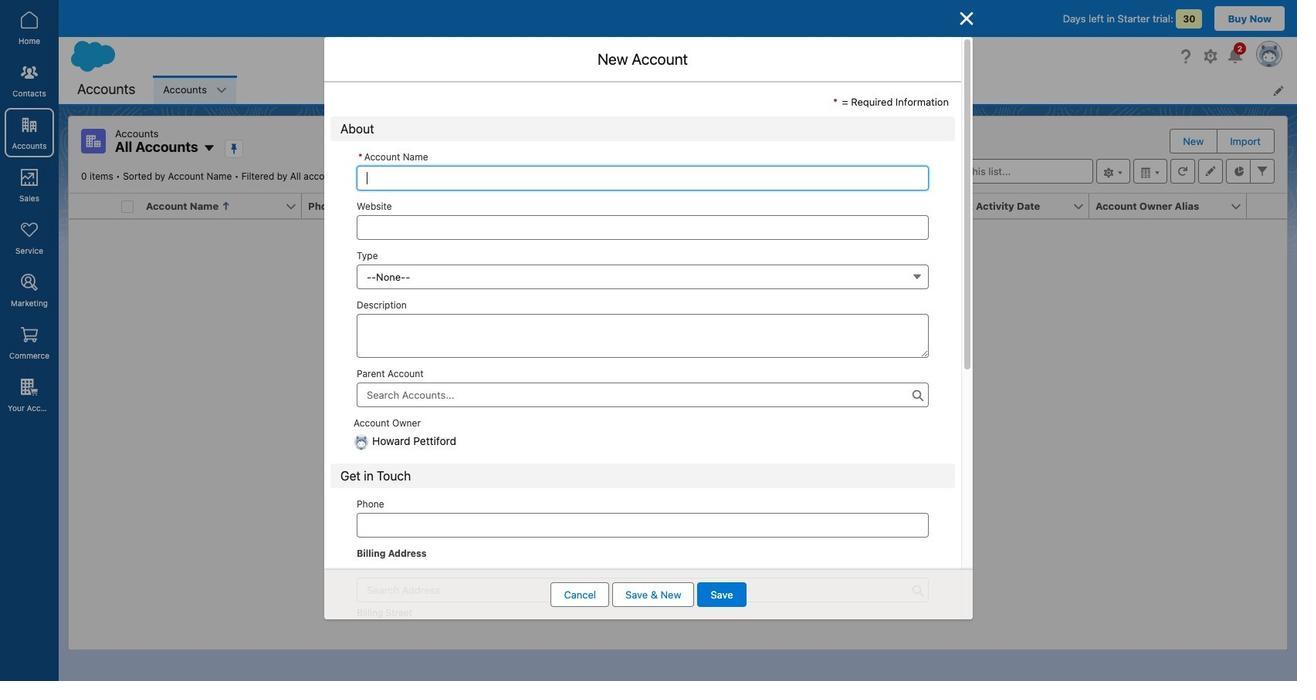 Task type: locate. For each thing, give the bounding box(es) containing it.
select list display image
[[1134, 159, 1168, 184]]

last activity date element
[[932, 194, 1099, 219]]

cell inside all accounts|accounts|list view element
[[115, 194, 140, 219]]

action element
[[1247, 194, 1287, 219]]

list
[[154, 76, 1297, 104]]

all accounts|accounts|list view element
[[68, 116, 1288, 651]]

item number element
[[69, 194, 115, 219]]

None text field
[[357, 215, 929, 240], [357, 314, 929, 358], [357, 514, 929, 539], [357, 215, 929, 240], [357, 314, 929, 358], [357, 514, 929, 539]]

cell
[[115, 194, 140, 219]]

item number image
[[69, 194, 115, 219]]

None text field
[[357, 166, 929, 190]]

list item
[[154, 76, 236, 104]]

billing state/province element
[[774, 194, 941, 219]]

inverse image
[[958, 9, 976, 28]]

Search Accounts... text field
[[357, 383, 929, 407]]

status
[[538, 329, 818, 515]]

list view controls image
[[1096, 159, 1130, 184]]



Task type: describe. For each thing, give the bounding box(es) containing it.
action image
[[1247, 194, 1287, 219]]

all accounts status
[[81, 171, 353, 182]]

account owner alias element
[[1090, 194, 1256, 219]]

Search All Accounts list view. search field
[[908, 159, 1093, 184]]

phone element
[[302, 194, 469, 219]]

website element
[[459, 194, 626, 219]]

account name element
[[140, 194, 311, 219]]

Type - Current Selection: --None-- button
[[357, 264, 929, 289]]

billing city element
[[617, 194, 784, 219]]



Task type: vqa. For each thing, say whether or not it's contained in the screenshot.
'text default' icon
no



